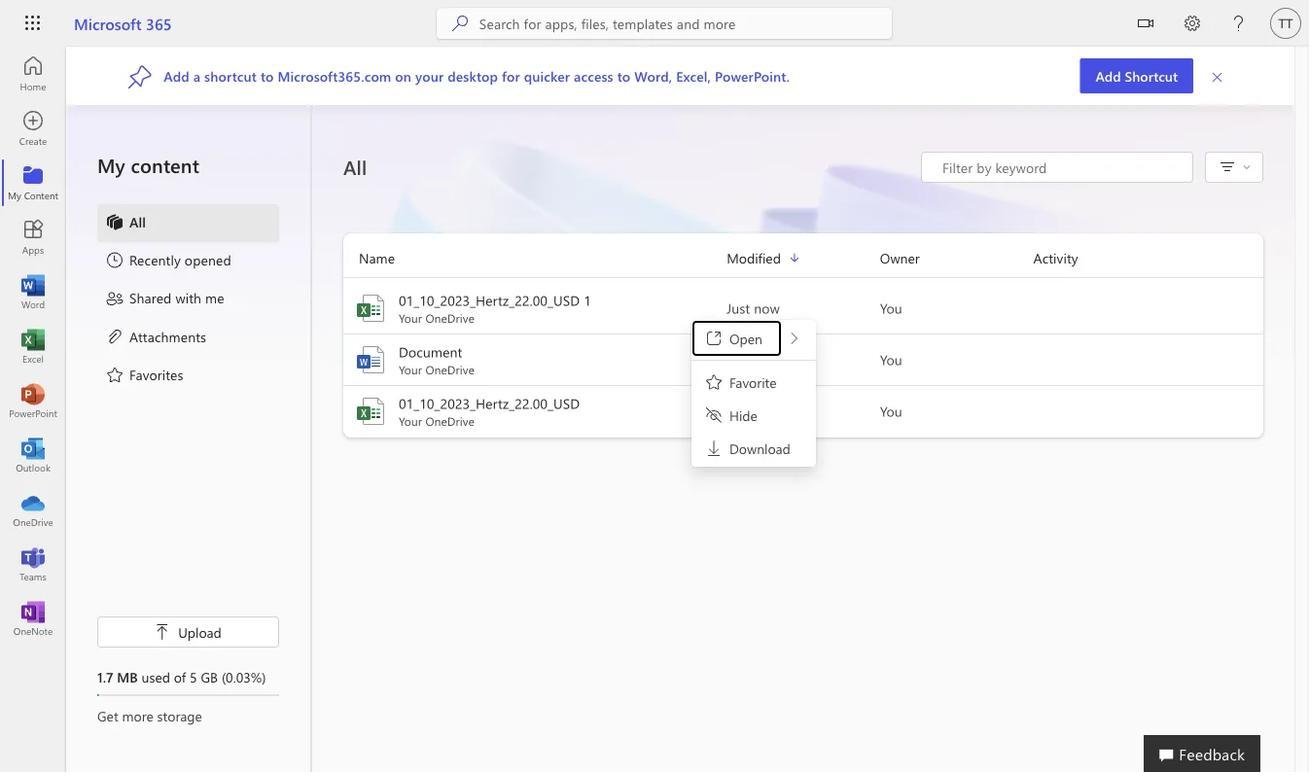 Task type: locate. For each thing, give the bounding box(es) containing it.
apps image
[[23, 228, 43, 247]]

word image down excel image
[[355, 344, 386, 375]]

your
[[415, 67, 444, 85]]

open group
[[694, 323, 813, 354]]

0 vertical spatial word image
[[23, 282, 43, 302]]

1 vertical spatial onedrive
[[425, 362, 475, 377]]

1 you from the top
[[880, 299, 902, 317]]

onedrive down document on the top left
[[425, 362, 475, 377]]

you
[[880, 299, 902, 317], [880, 351, 902, 369], [880, 402, 902, 420]]

01_10_2023_hertz_22.00_usd down name button
[[399, 291, 580, 309]]

nov down 'favorite'
[[727, 402, 752, 420]]

1 your from the top
[[399, 310, 422, 326]]

1.7
[[97, 668, 113, 686]]

2 vertical spatial you
[[880, 402, 902, 420]]

0 vertical spatial you
[[880, 299, 902, 317]]

0 horizontal spatial menu
[[97, 204, 279, 395]]

None search field
[[437, 8, 892, 39]]

onedrive inside document your onedrive
[[425, 362, 475, 377]]

to right shortcut at left top
[[261, 67, 274, 85]]

onedrive down document your onedrive
[[425, 413, 475, 429]]

word image
[[23, 282, 43, 302], [355, 344, 386, 375]]

outlook image
[[23, 445, 43, 465]]

nov down open
[[727, 351, 752, 369]]

add left a
[[164, 67, 189, 85]]

download
[[729, 439, 791, 457]]

2 for document
[[756, 351, 763, 369]]

0 vertical spatial nov 2
[[727, 351, 763, 369]]

activity
[[1033, 249, 1078, 267]]

me
[[205, 289, 224, 307]]

my content
[[97, 152, 199, 178]]

your inside "01_10_2023_hertz_22.00_usd 1 your onedrive"
[[399, 310, 422, 326]]

displaying 3 out of 3 files. status
[[921, 152, 1193, 183]]

2 add from the left
[[164, 67, 189, 85]]

2 to from the left
[[617, 67, 631, 85]]

1 vertical spatial 2
[[756, 402, 763, 420]]

3 onedrive from the top
[[425, 413, 475, 429]]

all down microsoft365.com
[[343, 154, 367, 180]]

1 add from the left
[[1096, 67, 1121, 85]]

download menu item
[[694, 433, 813, 464]]

1 horizontal spatial menu
[[694, 323, 813, 464]]

onedrive
[[425, 310, 475, 326], [425, 362, 475, 377], [425, 413, 475, 429]]

add
[[1096, 67, 1121, 85], [164, 67, 189, 85]]

document
[[399, 343, 462, 361]]

1 vertical spatial nov
[[727, 402, 752, 420]]

your down document on the top left
[[399, 362, 422, 377]]

nov
[[727, 351, 752, 369], [727, 402, 752, 420]]

feedback
[[1179, 743, 1245, 764]]

onedrive image
[[23, 500, 43, 519]]

onedrive for 01_10_2023_hertz_22.00_usd
[[425, 413, 475, 429]]

1 horizontal spatial word image
[[355, 344, 386, 375]]

onedrive up document on the top left
[[425, 310, 475, 326]]

powerpoint image
[[23, 391, 43, 410]]

01_10_2023_hertz_22.00_usd for your
[[399, 394, 580, 412]]

365
[[146, 13, 172, 34]]

1 vertical spatial excel image
[[355, 396, 386, 427]]

0 horizontal spatial to
[[261, 67, 274, 85]]

01_10_2023_hertz_22.00_usd inside cell
[[399, 394, 580, 412]]

nov 2
[[727, 351, 763, 369], [727, 402, 763, 420]]

your inside document your onedrive
[[399, 362, 422, 377]]

menu containing all
[[97, 204, 279, 395]]

excel image
[[23, 337, 43, 356], [355, 396, 386, 427]]

opened
[[185, 251, 231, 269]]

2 up 'favorite'
[[756, 351, 763, 369]]

name button
[[343, 247, 727, 269]]

all up recently
[[129, 213, 146, 231]]

0 vertical spatial onedrive
[[425, 310, 475, 326]]

powerpoint.
[[715, 67, 790, 85]]

2 nov 2 from the top
[[727, 402, 763, 420]]

1 horizontal spatial excel image
[[355, 396, 386, 427]]

2 vertical spatial your
[[399, 413, 422, 429]]

1 vertical spatial your
[[399, 362, 422, 377]]

01_10_2023_hertz_22.00_usd 1 your onedrive
[[399, 291, 591, 326]]

just now
[[727, 299, 780, 317]]

1 vertical spatial nov 2
[[727, 402, 763, 420]]

1
[[584, 291, 591, 309]]

1 onedrive from the top
[[425, 310, 475, 326]]

my
[[97, 152, 125, 178]]

word image down "apps" image
[[23, 282, 43, 302]]

1 horizontal spatial add
[[1096, 67, 1121, 85]]

01_10_2023_hertz_22.00_usd
[[399, 291, 580, 309], [399, 394, 580, 412]]

a2hs image
[[128, 63, 152, 88]]

add for add shortcut
[[1096, 67, 1121, 85]]

0 vertical spatial nov
[[727, 351, 752, 369]]

microsoft
[[74, 13, 142, 34]]

01_10_2023_hertz_22.00_usd down name document cell
[[399, 394, 580, 412]]

2 you from the top
[[880, 351, 902, 369]]

0 vertical spatial excel image
[[23, 337, 43, 356]]

microsoft365.com
[[278, 67, 391, 85]]

content
[[131, 152, 199, 178]]

your inside 01_10_2023_hertz_22.00_usd your onedrive
[[399, 413, 422, 429]]

0 horizontal spatial word image
[[23, 282, 43, 302]]

my content left pane navigation navigation
[[66, 105, 311, 772]]

3 you from the top
[[880, 402, 902, 420]]

0 vertical spatial 2
[[756, 351, 763, 369]]

word,
[[634, 67, 672, 85]]

1 horizontal spatial to
[[617, 67, 631, 85]]

add left shortcut
[[1096, 67, 1121, 85]]

to left word,
[[617, 67, 631, 85]]

favorites
[[129, 365, 183, 383]]

row
[[343, 247, 1263, 278]]

1 vertical spatial word image
[[355, 344, 386, 375]]

get more storage
[[97, 707, 202, 725]]

favorites element
[[105, 365, 183, 388]]

navigation
[[0, 47, 66, 646]]

1 nov 2 from the top
[[727, 351, 763, 369]]

teams image
[[23, 554, 43, 574]]

name 01_10_2023_hertz_22.00_usd cell
[[343, 394, 727, 429]]

name
[[359, 249, 395, 267]]

modified
[[727, 249, 781, 267]]

2 onedrive from the top
[[425, 362, 475, 377]]

nov 2 for document
[[727, 351, 763, 369]]

attachments
[[129, 327, 206, 345]]

your down document your onedrive
[[399, 413, 422, 429]]

for
[[502, 67, 520, 85]]

2
[[756, 351, 763, 369], [756, 402, 763, 420]]

all element
[[105, 212, 146, 235]]

0 vertical spatial 01_10_2023_hertz_22.00_usd
[[399, 291, 580, 309]]


[[1138, 16, 1154, 31]]

none search field inside 'microsoft 365' banner
[[437, 8, 892, 39]]

onenote image
[[23, 609, 43, 628]]

quicker
[[524, 67, 570, 85]]

nov for document
[[727, 351, 752, 369]]

onedrive inside 01_10_2023_hertz_22.00_usd your onedrive
[[425, 413, 475, 429]]

recently
[[129, 251, 181, 269]]

all
[[343, 154, 367, 180], [129, 213, 146, 231]]

Filter by keyword text field
[[941, 158, 1183, 177]]

2 nov from the top
[[727, 402, 752, 420]]

add inside button
[[1096, 67, 1121, 85]]

2 01_10_2023_hertz_22.00_usd from the top
[[399, 394, 580, 412]]

0 horizontal spatial add
[[164, 67, 189, 85]]

menu
[[97, 204, 279, 395], [694, 323, 813, 464]]

2 vertical spatial onedrive
[[425, 413, 475, 429]]

3 your from the top
[[399, 413, 422, 429]]

to
[[261, 67, 274, 85], [617, 67, 631, 85]]

1 vertical spatial 01_10_2023_hertz_22.00_usd
[[399, 394, 580, 412]]

0 vertical spatial all
[[343, 154, 367, 180]]

1 nov from the top
[[727, 351, 752, 369]]

nov 2 down open
[[727, 351, 763, 369]]

1 vertical spatial you
[[880, 351, 902, 369]]

2 down favorite menu item
[[756, 402, 763, 420]]

1 2 from the top
[[756, 351, 763, 369]]

microsoft 365 banner
[[0, 0, 1309, 50]]

your up document on the top left
[[399, 310, 422, 326]]

shortcut
[[1125, 67, 1178, 85]]

attachments element
[[105, 327, 206, 350]]

hide
[[729, 406, 758, 424]]

1 01_10_2023_hertz_22.00_usd from the top
[[399, 291, 580, 309]]

shortcut
[[204, 67, 257, 85]]

01_10_2023_hertz_22.00_usd your onedrive
[[399, 394, 580, 429]]

1 vertical spatial all
[[129, 213, 146, 231]]

desktop
[[448, 67, 498, 85]]

0 horizontal spatial all
[[129, 213, 146, 231]]

2 your from the top
[[399, 362, 422, 377]]

2 2 from the top
[[756, 402, 763, 420]]

row containing name
[[343, 247, 1263, 278]]

your
[[399, 310, 422, 326], [399, 362, 422, 377], [399, 413, 422, 429]]

word image inside name document cell
[[355, 344, 386, 375]]

open
[[729, 329, 763, 347]]

excel image
[[355, 293, 386, 324]]

01_10_2023_hertz_22.00_usd inside "01_10_2023_hertz_22.00_usd 1 your onedrive"
[[399, 291, 580, 309]]

name document cell
[[343, 342, 727, 377]]

nov 2 down favorite menu item
[[727, 402, 763, 420]]

1 horizontal spatial all
[[343, 154, 367, 180]]

nov 2 for 01_10_2023_hertz_22.00_usd
[[727, 402, 763, 420]]

hide menu item
[[694, 400, 813, 431]]

0 vertical spatial your
[[399, 310, 422, 326]]



Task type: vqa. For each thing, say whether or not it's contained in the screenshot.
Quiz Forms
no



Task type: describe. For each thing, give the bounding box(es) containing it.
now
[[754, 299, 780, 317]]

nov for 01_10_2023_hertz_22.00_usd
[[727, 402, 752, 420]]

onedrive for document
[[425, 362, 475, 377]]

create image
[[23, 119, 43, 138]]

excel,
[[676, 67, 711, 85]]

add for add a shortcut to microsoft365.com on your desktop for quicker access to word, excel, powerpoint.
[[164, 67, 189, 85]]

upload
[[178, 623, 222, 641]]

on
[[395, 67, 412, 85]]

open menu item
[[694, 323, 779, 354]]

your for document
[[399, 362, 422, 377]]

favorite
[[729, 373, 777, 391]]

feedback button
[[1144, 735, 1261, 772]]

5
[[190, 668, 197, 686]]

excel image inside name 01_10_2023_hertz_22.00_usd cell
[[355, 396, 386, 427]]

of
[[174, 668, 186, 686]]

storage
[[157, 707, 202, 725]]

all inside "element"
[[129, 213, 146, 231]]

favorite menu item
[[694, 367, 813, 398]]

used
[[142, 668, 170, 686]]

add shortcut button
[[1080, 58, 1193, 93]]

1.7 mb used of 5 gb (0.03%)
[[97, 668, 266, 686]]

get
[[97, 707, 118, 725]]

0 horizontal spatial excel image
[[23, 337, 43, 356]]

mb
[[117, 668, 138, 686]]

01_10_2023_hertz_22.00_usd for 1
[[399, 291, 580, 309]]

a
[[193, 67, 201, 85]]

get more storage button
[[97, 706, 279, 726]]

menu containing open
[[694, 323, 813, 464]]

your for 01_10_2023_hertz_22.00_usd
[[399, 413, 422, 429]]

you for 01_10_2023_hertz_22.00_usd
[[880, 402, 902, 420]]

 upload
[[155, 623, 222, 641]]

more
[[122, 707, 153, 725]]

owner
[[880, 249, 920, 267]]

 button
[[1212, 154, 1257, 181]]

access
[[574, 67, 614, 85]]

(0.03%)
[[222, 668, 266, 686]]

 button
[[1122, 0, 1169, 50]]

activity, column 4 of 4 column header
[[1033, 247, 1263, 269]]

tt button
[[1262, 0, 1309, 47]]

shared
[[129, 289, 172, 307]]

my content image
[[23, 173, 43, 193]]

name 01_10_2023_hertz_22.00_usd 1 cell
[[343, 291, 727, 326]]

recently opened
[[129, 251, 231, 269]]

dismiss this dialog image
[[1211, 67, 1225, 84]]

add shortcut
[[1096, 67, 1178, 85]]

owner button
[[880, 247, 1033, 269]]


[[1243, 163, 1251, 171]]

just
[[727, 299, 750, 317]]

1 to from the left
[[261, 67, 274, 85]]

recently opened element
[[105, 250, 231, 273]]

microsoft 365
[[74, 13, 172, 34]]

Search box. Suggestions appear as you type. search field
[[479, 8, 892, 39]]

home image
[[23, 64, 43, 84]]

menu inside my content left pane navigation "navigation"
[[97, 204, 279, 395]]


[[155, 624, 170, 640]]

shared with me element
[[105, 288, 224, 311]]

with
[[175, 289, 201, 307]]

you for 01_10_2023_hertz_22.00_usd 1
[[880, 299, 902, 317]]

modified button
[[727, 247, 880, 269]]

shared with me
[[129, 289, 224, 307]]

add a shortcut to microsoft365.com on your desktop for quicker access to word, excel, powerpoint.
[[164, 67, 790, 85]]

you for document
[[880, 351, 902, 369]]

gb
[[201, 668, 218, 686]]

document your onedrive
[[399, 343, 475, 377]]

tt
[[1279, 16, 1293, 31]]

2 for 01_10_2023_hertz_22.00_usd
[[756, 402, 763, 420]]

onedrive inside "01_10_2023_hertz_22.00_usd 1 your onedrive"
[[425, 310, 475, 326]]



